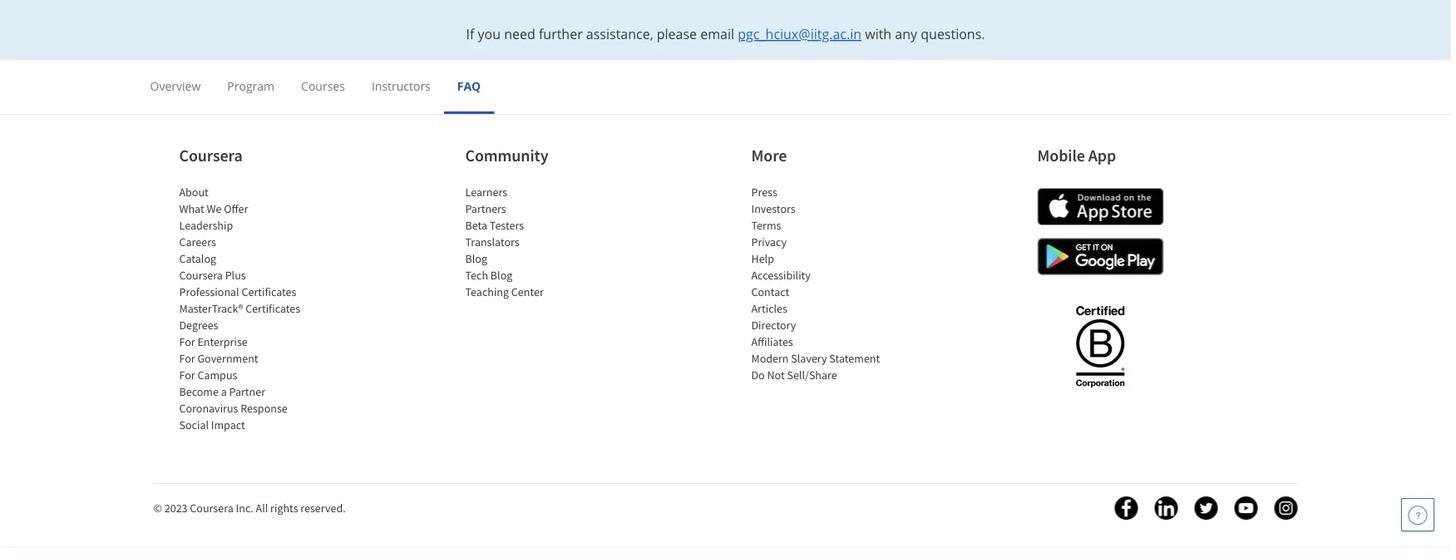 Task type: describe. For each thing, give the bounding box(es) containing it.
2 for from the top
[[179, 351, 195, 366]]

catalog
[[179, 251, 216, 266]]

partner
[[229, 384, 265, 399]]

mastertrack® certificates link
[[179, 301, 300, 316]]

beta testers link
[[465, 218, 524, 233]]

faq link
[[457, 78, 481, 94]]

2 list item from the top
[[137, 42, 1314, 133]]

affiliates link
[[751, 334, 793, 349]]

questions.
[[921, 25, 985, 43]]

instructors
[[372, 78, 431, 94]]

program link
[[227, 78, 275, 94]]

list for more
[[751, 184, 893, 383]]

0 vertical spatial certificates
[[242, 284, 296, 299]]

reserved.
[[301, 501, 346, 516]]

coronavirus
[[179, 401, 238, 416]]

if you need further assistance, please email pgc_hciux@iitg.ac.in with any questions.
[[466, 25, 985, 43]]

articles
[[751, 301, 788, 316]]

certificate menu element
[[137, 60, 1314, 114]]

rights
[[270, 501, 298, 516]]

mobile
[[1037, 145, 1085, 166]]

coursera facebook image
[[1115, 497, 1138, 520]]

coronavirus response link
[[179, 401, 287, 416]]

we
[[207, 201, 222, 216]]

get it on google play image
[[1037, 238, 1164, 275]]

help
[[751, 251, 774, 266]]

teaching
[[465, 284, 509, 299]]

learners link
[[465, 185, 507, 200]]

©
[[153, 501, 162, 516]]

privacy
[[751, 235, 787, 249]]

coursera twitter image
[[1195, 497, 1218, 520]]

social impact link
[[179, 417, 245, 432]]

leadership link
[[179, 218, 233, 233]]

1 horizontal spatial blog
[[491, 268, 513, 283]]

blog link
[[465, 251, 487, 266]]

translators link
[[465, 235, 520, 249]]

campus
[[197, 368, 237, 383]]

professional
[[179, 284, 239, 299]]

press
[[751, 185, 777, 200]]

beta
[[465, 218, 487, 233]]

help center image
[[1408, 505, 1428, 525]]

coursera inside about what we offer leadership careers catalog coursera plus professional certificates mastertrack® certificates degrees for enterprise for government for campus become a partner coronavirus response social impact
[[179, 268, 223, 283]]

2023
[[164, 501, 188, 516]]

careers
[[179, 235, 216, 249]]

coursera linkedin image
[[1155, 497, 1178, 520]]

for campus link
[[179, 368, 237, 383]]

government
[[197, 351, 258, 366]]

courses link
[[301, 78, 345, 94]]

terms link
[[751, 218, 781, 233]]

offer
[[224, 201, 248, 216]]

please
[[657, 25, 697, 43]]

pgc_hciux@iitg.ac.in link
[[738, 25, 862, 43]]

overview
[[150, 78, 201, 94]]

catalog link
[[179, 251, 216, 266]]

further
[[539, 25, 583, 43]]

5 list item from the top
[[137, 341, 1314, 432]]

leadership
[[179, 218, 233, 233]]

affiliates
[[751, 334, 793, 349]]

tech
[[465, 268, 488, 283]]

partners
[[465, 201, 506, 216]]

directory link
[[751, 318, 796, 333]]

download on the app store image
[[1037, 188, 1164, 225]]

not
[[767, 368, 785, 383]]

careers link
[[179, 235, 216, 249]]

community
[[465, 145, 548, 166]]

press link
[[751, 185, 777, 200]]

partners link
[[465, 201, 506, 216]]



Task type: vqa. For each thing, say whether or not it's contained in the screenshot.
Engineering associated with Master of Engineering in Computer Engineering
no



Task type: locate. For each thing, give the bounding box(es) containing it.
blog up tech
[[465, 251, 487, 266]]

you
[[478, 25, 501, 43]]

inc.
[[236, 501, 253, 516]]

overview link
[[150, 78, 201, 94]]

accessibility
[[751, 268, 811, 283]]

contact
[[751, 284, 789, 299]]

with
[[865, 25, 892, 43]]

sell/share
[[787, 368, 837, 383]]

degrees
[[179, 318, 218, 333]]

pgc_hciux@iitg.ac.in
[[738, 25, 862, 43]]

0 vertical spatial coursera
[[179, 145, 243, 166]]

0 vertical spatial blog
[[465, 251, 487, 266]]

mastertrack®
[[179, 301, 243, 316]]

faq
[[457, 78, 481, 94]]

mobile app
[[1037, 145, 1116, 166]]

become
[[179, 384, 219, 399]]

slavery
[[791, 351, 827, 366]]

accessibility link
[[751, 268, 811, 283]]

center
[[511, 284, 544, 299]]

do not sell/share link
[[751, 368, 837, 383]]

email
[[700, 25, 734, 43]]

logo of certified b corporation image
[[1066, 296, 1134, 396]]

blog
[[465, 251, 487, 266], [491, 268, 513, 283]]

assistance,
[[586, 25, 653, 43]]

1 list from the left
[[179, 184, 321, 433]]

4 list item from the top
[[137, 241, 1314, 333]]

3 list from the left
[[751, 184, 893, 383]]

what
[[179, 201, 204, 216]]

for down degrees
[[179, 334, 195, 349]]

list containing about
[[179, 184, 321, 433]]

0 vertical spatial for
[[179, 334, 195, 349]]

all
[[256, 501, 268, 516]]

tech blog link
[[465, 268, 513, 283]]

coursera plus link
[[179, 268, 246, 283]]

professional certificates link
[[179, 284, 296, 299]]

if
[[466, 25, 474, 43]]

courses
[[301, 78, 345, 94]]

coursera down catalog
[[179, 268, 223, 283]]

degrees link
[[179, 318, 218, 333]]

chevron right image
[[148, 77, 168, 97]]

3 for from the top
[[179, 368, 195, 383]]

impact
[[211, 417, 245, 432]]

for up for campus link
[[179, 351, 195, 366]]

1 vertical spatial coursera
[[179, 268, 223, 283]]

about
[[179, 185, 209, 200]]

1 vertical spatial for
[[179, 351, 195, 366]]

privacy link
[[751, 235, 787, 249]]

3 list item from the top
[[137, 141, 1314, 233]]

articles link
[[751, 301, 788, 316]]

press investors terms privacy help accessibility contact articles directory affiliates modern slavery statement do not sell/share
[[751, 185, 880, 383]]

become a partner link
[[179, 384, 265, 399]]

certificates up mastertrack® certificates link
[[242, 284, 296, 299]]

list item
[[137, 0, 1314, 33], [137, 42, 1314, 133], [137, 141, 1314, 233], [137, 241, 1314, 333], [137, 341, 1314, 432]]

coursera instagram image
[[1275, 497, 1298, 520]]

teaching center link
[[465, 284, 544, 299]]

contact link
[[751, 284, 789, 299]]

for up the become
[[179, 368, 195, 383]]

directory
[[751, 318, 796, 333]]

© 2023 coursera inc. all rights reserved.
[[153, 501, 346, 516]]

response
[[241, 401, 287, 416]]

modern slavery statement link
[[751, 351, 880, 366]]

about what we offer leadership careers catalog coursera plus professional certificates mastertrack® certificates degrees for enterprise for government for campus become a partner coronavirus response social impact
[[179, 185, 300, 432]]

enterprise
[[197, 334, 248, 349]]

1 list item from the top
[[137, 0, 1314, 33]]

list containing learners
[[465, 184, 607, 300]]

help link
[[751, 251, 774, 266]]

2 list from the left
[[465, 184, 607, 300]]

certificates down professional certificates link
[[245, 301, 300, 316]]

1 for from the top
[[179, 334, 195, 349]]

coursera left inc.
[[190, 501, 233, 516]]

0 horizontal spatial blog
[[465, 251, 487, 266]]

for enterprise link
[[179, 334, 248, 349]]

list for community
[[465, 184, 607, 300]]

investors
[[751, 201, 796, 216]]

1 vertical spatial certificates
[[245, 301, 300, 316]]

coursera up about link
[[179, 145, 243, 166]]

plus
[[225, 268, 246, 283]]

2 vertical spatial for
[[179, 368, 195, 383]]

investors link
[[751, 201, 796, 216]]

any
[[895, 25, 917, 43]]

list containing press
[[751, 184, 893, 383]]

0 horizontal spatial list
[[179, 184, 321, 433]]

what we offer link
[[179, 201, 248, 216]]

translators
[[465, 235, 520, 249]]

blog up the teaching center link
[[491, 268, 513, 283]]

list
[[179, 184, 321, 433], [465, 184, 607, 300], [751, 184, 893, 383]]

coursera youtube image
[[1235, 497, 1258, 520]]

testers
[[490, 218, 524, 233]]

modern
[[751, 351, 789, 366]]

about link
[[179, 185, 209, 200]]

2 horizontal spatial list
[[751, 184, 893, 383]]

list for coursera
[[179, 184, 321, 433]]

statement
[[829, 351, 880, 366]]

instructors link
[[372, 78, 431, 94]]

2 vertical spatial coursera
[[190, 501, 233, 516]]

app
[[1088, 145, 1116, 166]]

terms
[[751, 218, 781, 233]]

need
[[504, 25, 535, 43]]

1 vertical spatial blog
[[491, 268, 513, 283]]

1 horizontal spatial list
[[465, 184, 607, 300]]

a
[[221, 384, 227, 399]]

social
[[179, 417, 209, 432]]

program
[[227, 78, 275, 94]]

certificates
[[242, 284, 296, 299], [245, 301, 300, 316]]

learners
[[465, 185, 507, 200]]

more
[[751, 145, 787, 166]]



